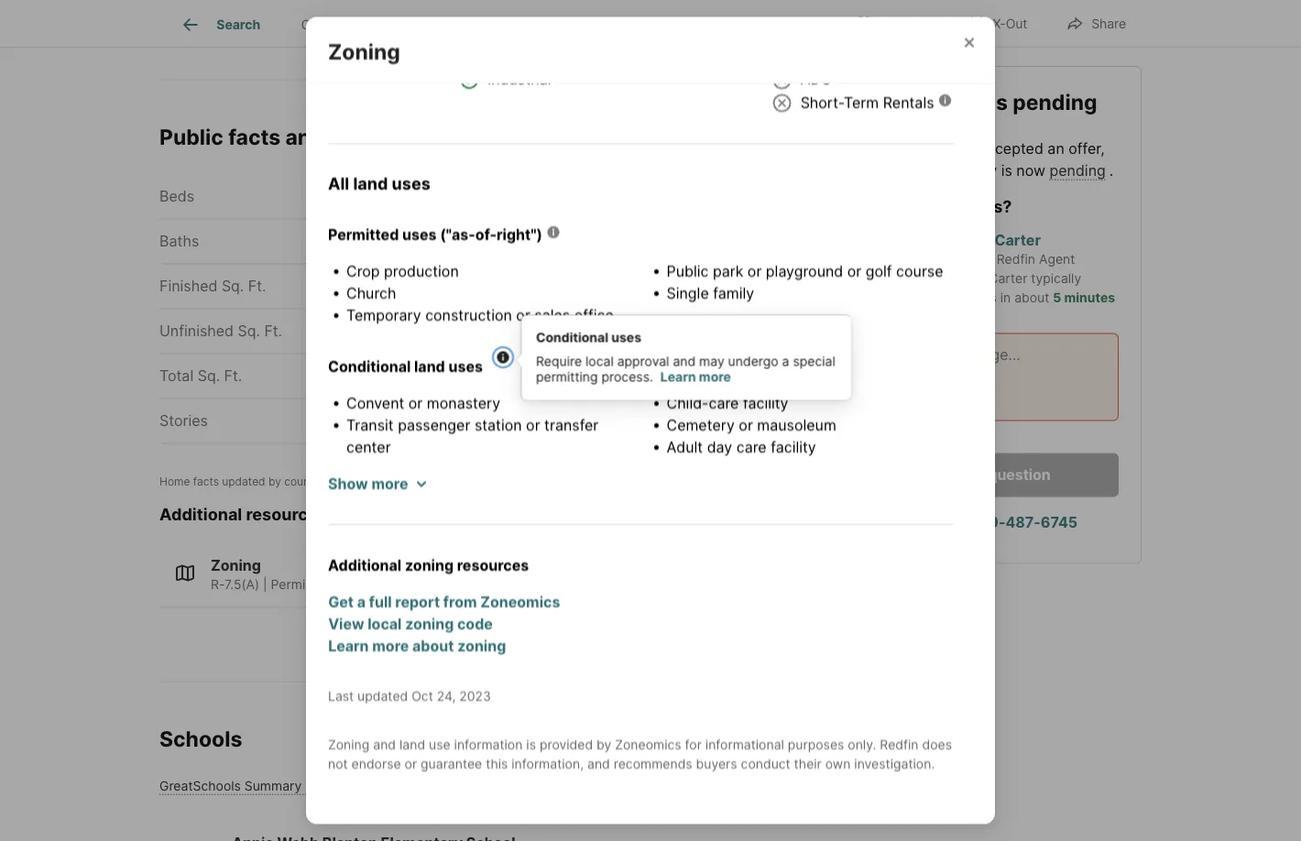 Task type: vqa. For each thing, say whether or not it's contained in the screenshot.
open
no



Task type: locate. For each thing, give the bounding box(es) containing it.
office
[[574, 306, 614, 324]]

zoning down report
[[405, 615, 454, 633]]

1 vertical spatial by
[[597, 737, 612, 752]]

more down may
[[699, 369, 731, 385]]

public up single
[[667, 262, 709, 280]]

1 tami from the top
[[957, 231, 991, 249]]

1 vertical spatial about
[[413, 637, 454, 655]]

pending down offer,
[[1050, 161, 1106, 179]]

special
[[793, 353, 836, 369]]

2617
[[438, 125, 488, 150]]

redfin down the tami carter link
[[997, 251, 1036, 267]]

2023 right the 24,
[[459, 688, 491, 704]]

is down 'accepted'
[[1002, 161, 1013, 179]]

does
[[923, 737, 952, 752]]

1 horizontal spatial conditional
[[536, 330, 609, 345]]

1 vertical spatial tami
[[957, 271, 986, 286]]

more for learn more
[[699, 369, 731, 385]]

resources up commercial, at the bottom left of page
[[457, 556, 529, 574]]

a inside get a full report from zoneomics view local zoning code learn more about zoning
[[357, 593, 366, 611]]

0 vertical spatial permitted:
[[328, 24, 400, 42]]

local inside get a full report from zoneomics view local zoning code learn more about zoning
[[368, 615, 402, 633]]

0 vertical spatial conditional
[[536, 330, 609, 345]]

zoneomics
[[481, 593, 560, 611], [615, 737, 682, 752]]

tami inside tami carter dallas redfin agent
[[957, 231, 991, 249]]

0 horizontal spatial schools
[[159, 727, 242, 752]]

a for get a full report from zoneomics view local zoning code learn more about zoning
[[357, 593, 366, 611]]

zoning
[[329, 125, 399, 150], [405, 556, 454, 574], [405, 615, 454, 633], [458, 637, 506, 655]]

additional for additional zoning resources
[[328, 556, 402, 574]]

0 horizontal spatial dallas
[[731, 367, 773, 385]]

station
[[475, 416, 522, 434]]

land right all
[[353, 174, 388, 194]]

1 horizontal spatial learn
[[661, 369, 696, 385]]

1 vertical spatial resources
[[457, 556, 529, 574]]

for left 2617
[[404, 125, 433, 150]]

carter up agent
[[995, 231, 1041, 249]]

by inside zoning and land use information is provided by zoneomics for informational purposes only. redfin does not endorse or guarantee this information, and recommends buyers conduct their own investigation.
[[597, 737, 612, 752]]

5 minutes
[[1053, 290, 1116, 305]]

("as-
[[440, 225, 476, 243]]

year renovated
[[502, 322, 611, 340]]

is up information,
[[526, 737, 536, 752]]

zoning inside zoning and land use information is provided by zoneomics for informational purposes only. redfin does not endorse or guarantee this information, and recommends buyers conduct their own investigation.
[[328, 737, 370, 752]]

public up beds
[[159, 125, 223, 150]]

1 vertical spatial more
[[372, 475, 408, 493]]

have questions?
[[878, 196, 1012, 216]]

public for public park or playground or golf course single family
[[667, 262, 709, 280]]

alert
[[878, 425, 1104, 438]]

a right ask on the right
[[977, 466, 985, 484]]

land inside zoning and land use information is provided by zoneomics for informational purposes only. redfin does not endorse or guarantee this information, and recommends buyers conduct their own investigation.
[[400, 737, 425, 752]]

single-
[[337, 577, 380, 592]]

details
[[455, 17, 496, 32]]

r-
[[211, 577, 225, 592]]

1 vertical spatial for
[[685, 737, 702, 752]]

20,
[[403, 475, 420, 488]]

0 vertical spatial local
[[586, 353, 614, 369]]

ft. down the 'unfinished sq. ft.'
[[224, 367, 242, 385]]

permitting
[[536, 369, 598, 385]]

tami up the replies
[[957, 271, 986, 286]]

undergo
[[728, 353, 779, 369]]

1 vertical spatial sq.
[[238, 322, 260, 340]]

0 horizontal spatial this
[[486, 756, 508, 772]]

2 1,738 from the top
[[447, 367, 484, 385]]

this down seller
[[908, 161, 933, 179]]

or up "passenger"
[[409, 394, 423, 412]]

1 horizontal spatial facts
[[228, 125, 281, 150]]

term
[[844, 93, 879, 111]]

conditional
[[536, 330, 609, 345], [328, 357, 411, 375]]

permitted: inside zoning r-7.5(a) | permitted: single-family, commercial, industrial
[[271, 577, 334, 592]]

care down the 00000534289000000 on the right of the page
[[737, 438, 767, 456]]

1 horizontal spatial redfin
[[997, 251, 1036, 267]]

ft. down the finished sq. ft.
[[264, 322, 282, 340]]

transfer
[[545, 416, 599, 434]]

more inside get a full report from zoneomics view local zoning code learn more about zoning
[[372, 637, 409, 655]]

learn more
[[661, 369, 731, 385]]

1 vertical spatial land
[[414, 357, 445, 375]]

purposes
[[788, 737, 844, 752]]

a inside button
[[977, 466, 985, 484]]

uses up approval
[[612, 330, 642, 345]]

tami carter link
[[957, 231, 1041, 249]]

0 horizontal spatial facts
[[193, 475, 219, 488]]

conditional for conditional land uses
[[328, 357, 411, 375]]

1,738 up 'monastery'
[[447, 367, 484, 385]]

1 horizontal spatial local
[[586, 353, 614, 369]]

1 vertical spatial industrial
[[505, 577, 561, 592]]

permitted land uses element
[[328, 22, 611, 91]]

this
[[908, 161, 933, 179], [486, 756, 508, 772]]

sq. for finished
[[222, 277, 244, 295]]

is inside zoning and land use information is provided by zoneomics for informational purposes only. redfin does not endorse or guarantee this information, and recommends buyers conduct their own investigation.
[[526, 737, 536, 752]]

2 vertical spatial a
[[357, 593, 366, 611]]

0 vertical spatial zoning
[[328, 39, 400, 64]]

carter up in
[[989, 271, 1028, 286]]

get a full report from zoneomics link
[[328, 591, 954, 613]]

uses down —
[[449, 357, 483, 375]]

0 vertical spatial more
[[699, 369, 731, 385]]

sq. right total
[[198, 367, 220, 385]]

this down information
[[486, 756, 508, 772]]

a
[[782, 353, 790, 369], [977, 466, 985, 484], [357, 593, 366, 611]]

1 vertical spatial facts
[[193, 475, 219, 488]]

land left use
[[400, 737, 425, 752]]

or right endorse
[[405, 756, 417, 772]]

sq. right unfinished
[[238, 322, 260, 340]]

0 vertical spatial carter
[[995, 231, 1041, 249]]

oct left the 24,
[[412, 688, 433, 704]]

blanton
[[493, 125, 572, 150]]

0 vertical spatial resources
[[246, 505, 327, 525]]

conditional up require on the left top of page
[[536, 330, 609, 345]]

1963
[[792, 277, 827, 295]]

about left "5"
[[1015, 290, 1050, 305]]

crop
[[346, 262, 380, 280]]

zoning
[[328, 39, 400, 64], [211, 557, 261, 574], [328, 737, 370, 752]]

this inside the seller has accepted an offer, and this property is now
[[908, 161, 933, 179]]

unfinished
[[159, 322, 234, 340]]

1 vertical spatial 1,738
[[447, 367, 484, 385]]

permitted:
[[328, 24, 400, 42], [271, 577, 334, 592]]

additional up single-
[[328, 556, 402, 574]]

zoning dialog
[[306, 0, 995, 825]]

1 vertical spatial is
[[1002, 161, 1013, 179]]

0 horizontal spatial a
[[357, 593, 366, 611]]

land up 'monastery'
[[414, 357, 445, 375]]

ft. up the 'unfinished sq. ft.'
[[248, 277, 266, 295]]

this inside zoning and land use information is provided by zoneomics for informational purposes only. redfin does not endorse or guarantee this information, and recommends buyers conduct their own investigation.
[[486, 756, 508, 772]]

sq. right finished
[[222, 277, 244, 295]]

more inside dropdown button
[[372, 475, 408, 493]]

public inside public park or playground or golf course single family
[[667, 262, 709, 280]]

on
[[366, 475, 379, 488]]

uses up the permitted uses ("as-of-right")
[[392, 174, 431, 194]]

zoning up 7.5(a)
[[211, 557, 261, 574]]

local
[[586, 353, 614, 369], [368, 615, 402, 633]]

view
[[328, 615, 364, 633]]

1 1,738 from the top
[[447, 277, 484, 295]]

tami for tami carter typically replies in about
[[957, 271, 986, 286]]

history
[[601, 17, 645, 32]]

0 vertical spatial industrial
[[488, 70, 551, 88]]

1 horizontal spatial zoneomics
[[615, 737, 682, 752]]

0 horizontal spatial county
[[502, 367, 552, 385]]

2 vertical spatial is
[[526, 737, 536, 752]]

facility up the 00000534289000000 on the right of the page
[[743, 394, 789, 412]]

full
[[369, 593, 392, 611]]

1 vertical spatial a
[[977, 466, 985, 484]]

carter inside tami carter typically replies in about
[[989, 271, 1028, 286]]

public facts and zoning for 2617 blanton st
[[159, 125, 599, 150]]

0 vertical spatial this
[[908, 161, 933, 179]]

0 vertical spatial learn
[[661, 369, 696, 385]]

zoning up family,
[[405, 556, 454, 574]]

home facts updated by county records on oct 20, 2023
[[159, 475, 450, 488]]

1 county from the left
[[502, 367, 552, 385]]

a down single-
[[357, 593, 366, 611]]

a left special
[[782, 353, 790, 369]]

baths
[[159, 233, 199, 250]]

1 vertical spatial 2023
[[459, 688, 491, 704]]

or left "sales"
[[516, 306, 531, 324]]

0 vertical spatial updated
[[222, 475, 265, 488]]

updated up additional resources
[[222, 475, 265, 488]]

industrial inside zoning r-7.5(a) | permitted: single-family, commercial, industrial
[[505, 577, 561, 592]]

tami for tami carter dallas redfin agent
[[957, 231, 991, 249]]

industrial up blanton
[[488, 70, 551, 88]]

1 horizontal spatial oct
[[412, 688, 433, 704]]

additional inside zoning dialog
[[328, 556, 402, 574]]

county up mausoleum
[[777, 367, 827, 385]]

zoning and land use information is provided by zoneomics for informational purposes only. redfin does not endorse or guarantee this information, and recommends buyers conduct their own investigation.
[[328, 737, 952, 772]]

1 horizontal spatial public
[[667, 262, 709, 280]]

1 horizontal spatial about
[[1015, 290, 1050, 305]]

resources
[[246, 505, 327, 525], [457, 556, 529, 574]]

0 horizontal spatial about
[[413, 637, 454, 655]]

2 vertical spatial more
[[372, 637, 409, 655]]

1 horizontal spatial county
[[777, 367, 827, 385]]

pending up an
[[1013, 89, 1098, 115]]

0 horizontal spatial public
[[159, 125, 223, 150]]

by right provided
[[597, 737, 612, 752]]

1 vertical spatial permitted:
[[271, 577, 334, 592]]

0 vertical spatial pending
[[1013, 89, 1098, 115]]

last
[[328, 688, 354, 704]]

1 horizontal spatial for
[[685, 737, 702, 752]]

land
[[353, 174, 388, 194], [414, 357, 445, 375], [400, 737, 425, 752]]

conditional land uses
[[328, 357, 483, 375]]

0 horizontal spatial local
[[368, 615, 402, 633]]

dallas down the tami carter link
[[957, 251, 993, 267]]

transit
[[346, 416, 394, 434]]

tab list containing search
[[159, 0, 769, 47]]

redfin up investigation.
[[880, 737, 919, 752]]

tab list
[[159, 0, 769, 47]]

additional down home
[[159, 505, 242, 525]]

or right cemetery
[[739, 416, 753, 434]]

this home is pending
[[878, 89, 1098, 115]]

0 horizontal spatial conditional
[[328, 357, 411, 375]]

ft. for total sq. ft.
[[224, 367, 242, 385]]

schools up greatschools
[[159, 727, 242, 752]]

zoning for zoning r-7.5(a) | permitted: single-family, commercial, industrial
[[211, 557, 261, 574]]

1 vertical spatial zoning
[[211, 557, 261, 574]]

0 vertical spatial facts
[[228, 125, 281, 150]]

carter inside tami carter dallas redfin agent
[[995, 231, 1041, 249]]

0 vertical spatial zoneomics
[[481, 593, 560, 611]]

1 vertical spatial zoneomics
[[615, 737, 682, 752]]

zoneomics up recommends
[[615, 737, 682, 752]]

local down the full
[[368, 615, 402, 633]]

finished
[[159, 277, 218, 295]]

about down report
[[413, 637, 454, 655]]

sales
[[535, 306, 570, 324]]

facts for and
[[228, 125, 281, 150]]

favorite
[[881, 16, 929, 32]]

is right home
[[991, 89, 1008, 115]]

1 vertical spatial oct
[[412, 688, 433, 704]]

0 horizontal spatial zoneomics
[[481, 593, 560, 611]]

adult
[[667, 438, 703, 456]]

1 vertical spatial facility
[[771, 438, 816, 456]]

now
[[1017, 161, 1046, 179]]

or left golf at the right
[[848, 262, 862, 280]]

facts for updated
[[193, 475, 219, 488]]

sale & tax history tab
[[516, 3, 665, 47]]

schools right "history"
[[686, 17, 734, 32]]

469-
[[970, 514, 1006, 531]]

this
[[878, 89, 923, 115]]

is
[[991, 89, 1008, 115], [1002, 161, 1013, 179], [526, 737, 536, 752]]

greatschools summary rating
[[159, 779, 344, 794]]

by left county
[[268, 475, 281, 488]]

require
[[536, 353, 582, 369]]

1 vertical spatial this
[[486, 756, 508, 772]]

2 vertical spatial sq.
[[198, 367, 220, 385]]

favorite button
[[839, 4, 944, 42]]

dallas right may
[[731, 367, 773, 385]]

provided
[[540, 737, 593, 752]]

0 vertical spatial sq.
[[222, 277, 244, 295]]

learn up the child-
[[661, 369, 696, 385]]

tami down questions?
[[957, 231, 991, 249]]

informational
[[706, 737, 784, 752]]

0 vertical spatial about
[[1015, 290, 1050, 305]]

0 vertical spatial care
[[709, 394, 739, 412]]

land for conditional
[[414, 357, 445, 375]]

0 horizontal spatial additional
[[159, 505, 242, 525]]

search
[[217, 17, 260, 32]]

2023 inside zoning dialog
[[459, 688, 491, 704]]

2 vertical spatial ft.
[[224, 367, 242, 385]]

local down the conditional uses on the left top of page
[[586, 353, 614, 369]]

1 vertical spatial additional
[[328, 556, 402, 574]]

1 vertical spatial local
[[368, 615, 402, 633]]

county down year
[[502, 367, 552, 385]]

0 vertical spatial redfin
[[997, 251, 1036, 267]]

1 horizontal spatial dallas
[[957, 251, 993, 267]]

0 vertical spatial 2023
[[423, 475, 450, 488]]

2 horizontal spatial a
[[977, 466, 985, 484]]

1 horizontal spatial this
[[908, 161, 933, 179]]

mausoleum
[[757, 416, 837, 434]]

sale
[[536, 17, 563, 32]]

1 vertical spatial updated
[[358, 688, 408, 704]]

2 vertical spatial land
[[400, 737, 425, 752]]

get
[[328, 593, 354, 611]]

0 vertical spatial oct
[[382, 475, 400, 488]]

uses
[[392, 174, 431, 194], [402, 225, 437, 243], [612, 330, 642, 345], [449, 357, 483, 375]]

1 horizontal spatial by
[[597, 737, 612, 752]]

for up the buyers
[[685, 737, 702, 752]]

learn down view at the bottom left of the page
[[328, 637, 369, 655]]

overview tab
[[281, 3, 379, 47]]

zoning up not
[[328, 737, 370, 752]]

facility down mausoleum
[[771, 438, 816, 456]]

tami inside tami carter typically replies in about
[[957, 271, 986, 286]]

require local approval and may undergo a special permitting process.
[[536, 353, 836, 385]]

zoning inside zoning r-7.5(a) | permitted: single-family, commercial, industrial
[[211, 557, 261, 574]]

records
[[323, 475, 363, 488]]

24,
[[437, 688, 456, 704]]

guarantee
[[421, 756, 482, 772]]

2023 right 20,
[[423, 475, 450, 488]]

2023
[[423, 475, 450, 488], [459, 688, 491, 704]]

facts
[[228, 125, 281, 150], [193, 475, 219, 488]]

resources down county
[[246, 505, 327, 525]]

zoneomics up code
[[481, 593, 560, 611]]

1 horizontal spatial updated
[[358, 688, 408, 704]]

0 horizontal spatial redfin
[[880, 737, 919, 752]]

Write a message... text field
[[894, 344, 1104, 410]]

more for show more
[[372, 475, 408, 493]]

oct right on on the left of page
[[382, 475, 400, 488]]

0 horizontal spatial 2023
[[423, 475, 450, 488]]

0 horizontal spatial learn
[[328, 637, 369, 655]]

1 vertical spatial learn
[[328, 637, 369, 655]]

or right station
[[526, 416, 540, 434]]

more down the full
[[372, 637, 409, 655]]

industrial right commercial, at the bottom left of page
[[505, 577, 561, 592]]

1,738 up 'construction'
[[447, 277, 484, 295]]

0 vertical spatial a
[[782, 353, 790, 369]]

1 vertical spatial conditional
[[328, 357, 411, 375]]

care up the 00000534289000000 on the right of the page
[[709, 394, 739, 412]]

1 vertical spatial ft.
[[264, 322, 282, 340]]

0 vertical spatial land
[[353, 174, 388, 194]]

0 vertical spatial public
[[159, 125, 223, 150]]

2 tami from the top
[[957, 271, 986, 286]]

zoning down overview
[[328, 39, 400, 64]]

redfin inside tami carter dallas redfin agent
[[997, 251, 1036, 267]]

0 vertical spatial for
[[404, 125, 433, 150]]

conditional up convent
[[328, 357, 411, 375]]

resources inside zoning dialog
[[457, 556, 529, 574]]

information
[[454, 737, 523, 752]]

zoning up all land uses
[[329, 125, 399, 150]]

last updated oct 24, 2023
[[328, 688, 491, 704]]

short-term rentals
[[801, 93, 934, 111]]

0 vertical spatial schools
[[686, 17, 734, 32]]

oct
[[382, 475, 400, 488], [412, 688, 433, 704]]

0 vertical spatial dallas
[[957, 251, 993, 267]]

2 vertical spatial zoning
[[328, 737, 370, 752]]

agent
[[1039, 251, 1075, 267]]

1 horizontal spatial additional
[[328, 556, 402, 574]]

1 vertical spatial carter
[[989, 271, 1028, 286]]

course
[[896, 262, 944, 280]]

is inside the seller has accepted an offer, and this property is now
[[1002, 161, 1013, 179]]

redfin inside zoning and land use information is provided by zoneomics for informational purposes only. redfin does not endorse or guarantee this information, and recommends buyers conduct their own investigation.
[[880, 737, 919, 752]]

updated right last
[[358, 688, 408, 704]]

0 vertical spatial additional
[[159, 505, 242, 525]]

zoning inside zoning element
[[328, 39, 400, 64]]

ft. for finished sq. ft.
[[248, 277, 266, 295]]

more right show at the bottom of the page
[[372, 475, 408, 493]]

offer,
[[1069, 139, 1105, 157]]

minutes
[[1065, 290, 1116, 305]]



Task type: describe. For each thing, give the bounding box(es) containing it.
from
[[443, 593, 477, 611]]

permitted
[[328, 225, 399, 243]]

overview
[[301, 17, 358, 32]]

or left the call
[[924, 514, 938, 531]]

2
[[475, 233, 484, 250]]

property
[[938, 161, 997, 179]]

0 vertical spatial by
[[268, 475, 281, 488]]

questions?
[[923, 196, 1012, 216]]

and inside the "require local approval and may undergo a special permitting process."
[[673, 353, 696, 369]]

conditional for conditional uses
[[536, 330, 609, 345]]

their
[[794, 756, 822, 772]]

487-
[[1006, 514, 1041, 531]]

out
[[1006, 16, 1028, 32]]

1 vertical spatial schools
[[159, 727, 242, 752]]

investigation.
[[855, 756, 935, 772]]

ft. for unfinished sq. ft.
[[264, 322, 282, 340]]

stories
[[159, 412, 208, 430]]

tax
[[578, 17, 598, 32]]

right")
[[497, 225, 543, 243]]

only.
[[848, 737, 877, 752]]

&
[[566, 17, 575, 32]]

apn
[[502, 412, 533, 430]]

|
[[263, 577, 267, 592]]

tami carter typically replies in about
[[957, 271, 1082, 305]]

greatschools summary rating link
[[159, 779, 344, 794]]

schools tab
[[665, 3, 754, 47]]

temporary
[[346, 306, 421, 324]]

endorse
[[352, 756, 401, 772]]

0 horizontal spatial for
[[404, 125, 433, 150]]

learn more link
[[661, 369, 731, 385]]

469-487-6745 link
[[970, 514, 1078, 531]]

own
[[826, 756, 851, 772]]

county
[[284, 475, 320, 488]]

pending .
[[1050, 161, 1114, 179]]

not
[[328, 756, 348, 772]]

and inside the seller has accepted an offer, and this property is now
[[878, 161, 904, 179]]

0 vertical spatial facility
[[743, 394, 789, 412]]

sq. for total
[[198, 367, 220, 385]]

public park or playground or golf course single family
[[667, 262, 944, 302]]

renovated
[[537, 322, 611, 340]]

dallas inside tami carter dallas redfin agent
[[957, 251, 993, 267]]

about inside tami carter typically replies in about
[[1015, 290, 1050, 305]]

all land uses
[[328, 174, 431, 194]]

question
[[989, 466, 1051, 484]]

0 vertical spatial is
[[991, 89, 1008, 115]]

.
[[1110, 161, 1114, 179]]

or right park
[[748, 262, 762, 280]]

share
[[1092, 16, 1126, 32]]

additional resources
[[159, 505, 327, 525]]

carter for tami carter dallas redfin agent
[[995, 231, 1041, 249]]

industrial inside permitted land uses element
[[488, 70, 551, 88]]

updated inside zoning dialog
[[358, 688, 408, 704]]

public for public facts and zoning for 2617 blanton st
[[159, 125, 223, 150]]

the
[[878, 139, 905, 157]]

child-care facility cemetery or mausoleum adult day care facility
[[667, 394, 837, 456]]

sale & tax history
[[536, 17, 645, 32]]

recommends
[[614, 756, 693, 772]]

beds
[[159, 188, 194, 206]]

a inside the "require local approval and may undergo a special permitting process."
[[782, 353, 790, 369]]

or inside zoning and land use information is provided by zoneomics for informational purposes only. redfin does not endorse or guarantee this information, and recommends buyers conduct their own investigation.
[[405, 756, 417, 772]]

5
[[1053, 290, 1062, 305]]

single
[[667, 284, 709, 302]]

permitted uses ("as-of-right")
[[328, 225, 543, 243]]

sq. for unfinished
[[238, 322, 260, 340]]

a for ask a question
[[977, 466, 985, 484]]

family,
[[380, 577, 423, 592]]

text or call 469-487-6745
[[890, 514, 1078, 531]]

zoning for zoning
[[328, 39, 400, 64]]

in
[[1001, 290, 1011, 305]]

1
[[477, 412, 484, 430]]

ask
[[946, 466, 973, 484]]

0 horizontal spatial resources
[[246, 505, 327, 525]]

may
[[699, 353, 725, 369]]

dallas county
[[731, 367, 827, 385]]

pending link
[[1050, 161, 1106, 179]]

buyers
[[696, 756, 738, 772]]

conduct
[[741, 756, 791, 772]]

zoning element
[[328, 17, 422, 65]]

golf
[[866, 262, 892, 280]]

additional for additional resources
[[159, 505, 242, 525]]

learn inside get a full report from zoneomics view local zoning code learn more about zoning
[[328, 637, 369, 655]]

dallas redfin agenttami carter image
[[878, 231, 942, 295]]

6745
[[1041, 514, 1078, 531]]

for inside zoning and land use information is provided by zoneomics for informational purposes only. redfin does not endorse or guarantee this information, and recommends buyers conduct their own investigation.
[[685, 737, 702, 752]]

unfinished sq. ft.
[[159, 322, 282, 340]]

information,
[[512, 756, 584, 772]]

total sq. ft.
[[159, 367, 242, 385]]

use
[[429, 737, 451, 752]]

total
[[159, 367, 194, 385]]

land for all
[[353, 174, 388, 194]]

carter for tami carter typically replies in about
[[989, 271, 1028, 286]]

approval
[[617, 353, 669, 369]]

zoneomics inside get a full report from zoneomics view local zoning code learn more about zoning
[[481, 593, 560, 611]]

1 vertical spatial pending
[[1050, 161, 1106, 179]]

day
[[707, 438, 733, 456]]

oct inside zoning dialog
[[412, 688, 433, 704]]

0 horizontal spatial oct
[[382, 475, 400, 488]]

zoning down code
[[458, 637, 506, 655]]

1,738 for finished sq. ft.
[[447, 277, 484, 295]]

2 county from the left
[[777, 367, 827, 385]]

00000534289000000
[[671, 412, 827, 430]]

property details tab
[[379, 3, 516, 47]]

commercial,
[[426, 577, 502, 592]]

1,738 for total sq. ft.
[[447, 367, 484, 385]]

report
[[395, 593, 440, 611]]

property
[[399, 17, 452, 32]]

replies
[[957, 290, 997, 305]]

the seller has accepted an offer, and this property is now
[[878, 139, 1105, 179]]

summary
[[245, 779, 302, 794]]

an
[[1048, 139, 1065, 157]]

or inside crop production church temporary construction or sales office
[[516, 306, 531, 324]]

zoning for zoning and land use information is provided by zoneomics for informational purposes only. redfin does not endorse or guarantee this information, and recommends buyers conduct their own investigation.
[[328, 737, 370, 752]]

1 vertical spatial care
[[737, 438, 767, 456]]

about inside get a full report from zoneomics view local zoning code learn more about zoning
[[413, 637, 454, 655]]

code
[[457, 615, 493, 633]]

conditional uses
[[536, 330, 642, 345]]

local inside the "require local approval and may undergo a special permitting process."
[[586, 353, 614, 369]]

zoneomics inside zoning and land use information is provided by zoneomics for informational purposes only. redfin does not endorse or guarantee this information, and recommends buyers conduct their own investigation.
[[615, 737, 682, 752]]

7.5(a)
[[225, 577, 259, 592]]

construction
[[425, 306, 512, 324]]

crop production church temporary construction or sales office
[[346, 262, 614, 324]]

or inside 'child-care facility cemetery or mausoleum adult day care facility'
[[739, 416, 753, 434]]

uses up "production"
[[402, 225, 437, 243]]

rating
[[305, 779, 344, 794]]

schools inside schools tab
[[686, 17, 734, 32]]

search link
[[180, 14, 260, 36]]

child-
[[667, 394, 709, 412]]

not permitted land uses element
[[641, 22, 993, 114]]

has
[[950, 139, 975, 157]]

1 vertical spatial dallas
[[731, 367, 773, 385]]

permitted: inside permitted land uses element
[[328, 24, 400, 42]]



